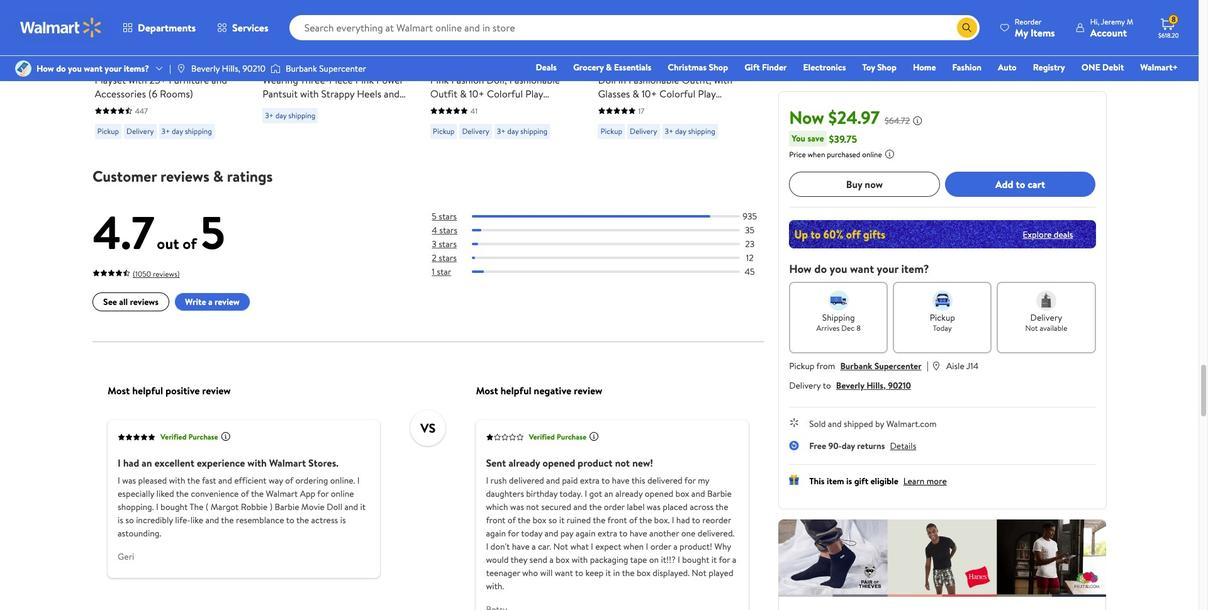 Task type: locate. For each thing, give the bounding box(es) containing it.
2 kids from the left
[[654, 101, 672, 114]]

1 4- from the left
[[524, 101, 534, 114]]

search icon image
[[963, 23, 973, 33]]

0 vertical spatial barbie
[[95, 59, 123, 73]]

review for most helpful negative review
[[574, 384, 603, 398]]

legal information image
[[885, 149, 895, 159]]

0 horizontal spatial reviews
[[130, 296, 158, 309]]

0 horizontal spatial 4-
[[524, 101, 534, 114]]

2 years from the left
[[715, 101, 738, 114]]

1 horizontal spatial add to cart image
[[436, 0, 451, 12]]

shop right christmas
[[709, 61, 729, 74]]

0 vertical spatial not
[[615, 456, 630, 470]]

they
[[511, 554, 527, 566]]

verified purchase for excellent
[[160, 432, 218, 443]]

a up it!!? on the bottom
[[673, 540, 678, 553]]

supercenter inside pickup from burbank supercenter |
[[875, 360, 922, 373]]

outfit,
[[682, 73, 712, 87]]

not
[[615, 456, 630, 470], [526, 501, 539, 513]]

1 vertical spatial 8
[[857, 323, 861, 334]]

gift down outfit,
[[675, 101, 692, 114]]

supercenter
[[319, 62, 366, 75], [875, 360, 922, 373]]

2 horizontal spatial was
[[647, 501, 661, 513]]

1 vertical spatial the
[[189, 501, 203, 513]]

colorful
[[487, 87, 523, 101], [660, 87, 696, 101]]

shop right toy
[[878, 61, 897, 74]]

with inside 'sent already opened product not new! i rush delivered and paid extra to have this delivered for my daughters birthday today. i got an already opened box and barbie which was not secured and the order label was placed across the front of the box so it ruined the front of the box. i had to reorder again for today and pay again extra to have another one delivered. i don't have a car. not what i expect when i order a product! why would they send a box with packaging tape on it!!? i bought it for a teenager who will want to keep it in the box displayed. not played with.'
[[572, 554, 588, 566]]

not down pay on the bottom left of page
[[553, 540, 568, 553]]

3+ day shipping
[[162, 126, 212, 136], [497, 126, 548, 136], [665, 126, 716, 136]]

shop for toy shop
[[878, 61, 897, 74]]

1 verified from the left
[[160, 432, 186, 443]]

2 horizontal spatial 3+ day shipping
[[665, 126, 716, 136]]

1 vertical spatial walmart
[[266, 488, 298, 500]]

0 horizontal spatial beverly
[[191, 62, 220, 75]]

colorful down shadow
[[487, 87, 523, 101]]

0 horizontal spatial 3+ day shipping
[[162, 126, 212, 136]]

1 vertical spatial when
[[624, 540, 644, 553]]

1 play from the left
[[526, 87, 543, 101]]

1 horizontal spatial when
[[808, 149, 826, 160]]

add to cart image for now $15.02
[[436, 0, 451, 12]]

0 vertical spatial already
[[508, 456, 540, 470]]

kids
[[484, 101, 502, 114], [654, 101, 672, 114]]

in down packaging
[[613, 567, 620, 580]]

Search search field
[[289, 15, 980, 40]]

10+ inside now $15.02 $24.88 rainbow high shadow high pinkie pink fashion doll, fashionable outfit & 10+ colorful play accessories kids gift 4-12 years & collectors
[[469, 87, 485, 101]]

2 collectors from the left
[[617, 114, 662, 128]]

1 horizontal spatial already
[[615, 488, 643, 500]]

1 vertical spatial hills,
[[867, 380, 886, 392]]

expect
[[595, 540, 621, 553]]

1 horizontal spatial order
[[650, 540, 671, 553]]

most for most helpful positive review
[[107, 384, 130, 398]]

0 horizontal spatial pink
[[356, 73, 374, 87]]

1 verified purchase from the left
[[160, 432, 218, 443]]

collectors inside $26.88 rainbow high pinkly pink fashion doll in fashionable outfit, with glasses & 10+ colorful play accessories. kids gift 4-12 years and collectors
[[617, 114, 662, 128]]

1 horizontal spatial the
[[263, 59, 278, 73]]

free
[[810, 440, 827, 453]]

reviews right customer
[[160, 165, 209, 187]]

was inside the i had an excellent experience with walmart stores. i was pleased with the fast and efficient way of ordering online.  i especially liked the convenience of the walmart app for online shopping. i bought  the ( margot robbie ) barbie movie  doll and it is so incredibly life-like and the resemblance to the actress is astounding.
[[122, 474, 136, 487]]

and inside now $69.00 $89.00 barbie malibu house dollhouse playset with 25+ furniture and accessories (6 rooms)
[[212, 73, 227, 87]]

with inside now $69.00 $89.00 barbie malibu house dollhouse playset with 25+ furniture and accessories (6 rooms)
[[128, 73, 147, 87]]

1 horizontal spatial supercenter
[[875, 360, 922, 373]]

2 helpful from the left
[[501, 384, 531, 398]]

4 product group from the left
[[598, 0, 749, 144]]

purchased
[[827, 149, 861, 160]]

purchase for excellent
[[188, 432, 218, 443]]

most helpful negative review
[[476, 384, 603, 398]]

high left pinkie
[[529, 59, 550, 73]]

1 horizontal spatial front
[[608, 514, 627, 527]]

verified purchase up excellent
[[160, 432, 218, 443]]

3 product group from the left
[[431, 0, 581, 144]]

0 horizontal spatial  image
[[15, 60, 31, 77]]

years inside now $15.02 $24.88 rainbow high shadow high pinkie pink fashion doll, fashionable outfit & 10+ colorful play accessories kids gift 4-12 years & collectors
[[545, 101, 568, 114]]

1 horizontal spatial not
[[615, 456, 630, 470]]

0 vertical spatial the
[[263, 59, 278, 73]]

the
[[263, 59, 278, 73], [189, 501, 203, 513]]

0 horizontal spatial again
[[486, 527, 506, 540]]

1 delivered from the left
[[509, 474, 544, 487]]

the inside $80.99 the movie doll, gloria collectible wearing three-piece pink power pantsuit with strappy heels and golden earrings 3+ day shipping
[[263, 59, 278, 73]]

the down $80.99
[[263, 59, 278, 73]]

$69.00
[[120, 40, 153, 56]]

0 vertical spatial order
[[604, 501, 625, 513]]

when up tape
[[624, 540, 644, 553]]

&
[[606, 61, 612, 74], [460, 87, 467, 101], [633, 87, 640, 101], [570, 101, 577, 114], [213, 165, 223, 187]]

now inside now $15.02 $24.88 rainbow high shadow high pinkie pink fashion doll, fashionable outfit & 10+ colorful play accessories kids gift 4-12 years & collectors
[[431, 40, 453, 56]]

2 most from the left
[[476, 384, 498, 398]]

1 high from the left
[[470, 59, 491, 73]]

now for now $15.02 $24.88 rainbow high shadow high pinkie pink fashion doll, fashionable outfit & 10+ colorful play accessories kids gift 4-12 years & collectors
[[431, 40, 453, 56]]

0 horizontal spatial do
[[56, 62, 66, 75]]

0 horizontal spatial helpful
[[132, 384, 163, 398]]

1 horizontal spatial want
[[555, 567, 573, 580]]

(1050 reviews) link
[[92, 266, 180, 280]]

to down across
[[692, 514, 700, 527]]

a right write
[[208, 296, 212, 309]]

12 inside now $15.02 $24.88 rainbow high shadow high pinkie pink fashion doll, fashionable outfit & 10+ colorful play accessories kids gift 4-12 years & collectors
[[534, 101, 543, 114]]

2 colorful from the left
[[660, 87, 696, 101]]

burbank up delivery to beverly hills, 90210
[[841, 360, 873, 373]]

$64.72
[[885, 115, 911, 127]]

2 verified purchase information image from the left
[[589, 432, 599, 442]]

convenience
[[191, 488, 239, 500]]

so for already
[[549, 514, 557, 527]]

0 horizontal spatial not
[[553, 540, 568, 553]]

and
[[212, 73, 227, 87], [384, 87, 400, 101], [598, 114, 614, 128], [828, 418, 842, 431], [218, 474, 232, 487], [546, 474, 560, 487], [692, 488, 705, 500], [344, 501, 358, 513], [573, 501, 587, 513], [205, 514, 219, 527], [545, 527, 558, 540]]

you
[[792, 132, 806, 145]]

progress bar for 12
[[472, 257, 740, 259]]

for
[[685, 474, 696, 487], [317, 488, 329, 500], [508, 527, 519, 540], [719, 554, 730, 566]]

of right way
[[285, 474, 293, 487]]

8 up $618.20
[[1172, 14, 1177, 25]]

who
[[522, 567, 538, 580]]

have left another
[[630, 527, 647, 540]]

and left paid
[[546, 474, 560, 487]]

gift left finder
[[745, 61, 760, 74]]

accessories up "447" at the top left of the page
[[95, 87, 146, 101]]

intent image for delivery image
[[1037, 291, 1057, 311]]

2 horizontal spatial want
[[851, 261, 875, 277]]

0 horizontal spatial opened
[[543, 456, 575, 470]]

2 progress bar from the top
[[472, 229, 740, 232]]

walmart image
[[20, 18, 102, 38]]

delivered right the this
[[647, 474, 683, 487]]

12 down outfit,
[[704, 101, 713, 114]]

2 play from the left
[[698, 87, 716, 101]]

delivered up birthday
[[509, 474, 544, 487]]

now inside now $69.00 $89.00 barbie malibu house dollhouse playset with 25+ furniture and accessories (6 rooms)
[[95, 40, 117, 56]]

stars for 2 stars
[[439, 252, 457, 264]]

price when purchased online
[[790, 149, 883, 160]]

progress bar for 935
[[472, 215, 740, 218]]

is
[[847, 475, 853, 488], [117, 514, 123, 527], [340, 514, 346, 527]]

1 horizontal spatial colorful
[[660, 87, 696, 101]]

services button
[[207, 13, 279, 43]]

2 front from the left
[[608, 514, 627, 527]]

1 horizontal spatial years
[[715, 101, 738, 114]]

1 horizontal spatial was
[[510, 501, 524, 513]]

doll, inside $80.99 the movie doll, gloria collectible wearing three-piece pink power pantsuit with strappy heels and golden earrings 3+ day shipping
[[310, 59, 330, 73]]

opened up paid
[[543, 456, 575, 470]]

1 vertical spatial how
[[790, 261, 812, 277]]

4- inside $26.88 rainbow high pinkly pink fashion doll in fashionable outfit, with glasses & 10+ colorful play accessories. kids gift 4-12 years and collectors
[[694, 101, 704, 114]]

packaging
[[590, 554, 628, 566]]

play down the 'christmas shop'
[[698, 87, 716, 101]]

0 horizontal spatial kids
[[484, 101, 502, 114]]

0 horizontal spatial collectors
[[431, 114, 476, 128]]

an inside the i had an excellent experience with walmart stores. i was pleased with the fast and efficient way of ordering online.  i especially liked the convenience of the walmart app for online shopping. i bought  the ( margot robbie ) barbie movie  doll and it is so incredibly life-like and the resemblance to the actress is astounding.
[[141, 456, 152, 470]]

1 horizontal spatial 8
[[1172, 14, 1177, 25]]

christmas shop
[[668, 61, 729, 74]]

0 horizontal spatial purchase
[[188, 432, 218, 443]]

2 shop from the left
[[878, 61, 897, 74]]

 image
[[15, 60, 31, 77], [176, 64, 186, 74]]

bought
[[160, 501, 188, 513], [682, 554, 710, 566]]

online inside the i had an excellent experience with walmart stores. i was pleased with the fast and efficient way of ordering online.  i especially liked the convenience of the walmart app for online shopping. i bought  the ( margot robbie ) barbie movie  doll and it is so incredibly life-like and the resemblance to the actress is astounding.
[[331, 488, 354, 500]]

1 horizontal spatial beverly
[[837, 380, 865, 392]]

2 4- from the left
[[694, 101, 704, 114]]

do up the shipping
[[815, 261, 827, 277]]

0 horizontal spatial want
[[84, 62, 103, 75]]

jeremy
[[1102, 16, 1126, 27]]

0 vertical spatial 8
[[1172, 14, 1177, 25]]

and up ruined on the bottom left
[[573, 501, 587, 513]]

0 vertical spatial not
[[1026, 323, 1039, 334]]

1 horizontal spatial 12
[[704, 101, 713, 114]]

2 horizontal spatial not
[[1026, 323, 1039, 334]]

supercenter up beverly hills, 90210 button
[[875, 360, 922, 373]]

0 horizontal spatial an
[[141, 456, 152, 470]]

1 colorful from the left
[[487, 87, 523, 101]]

add
[[996, 177, 1014, 191]]

want left items?
[[84, 62, 103, 75]]

your left items?
[[105, 62, 122, 75]]

not inside delivery not available
[[1026, 323, 1039, 334]]

1 helpful from the left
[[132, 384, 163, 398]]

1 vertical spatial extra
[[598, 527, 617, 540]]

10+ up 17
[[642, 87, 657, 101]]

2 delivered from the left
[[647, 474, 683, 487]]

verified purchase information image up experience
[[220, 432, 231, 442]]

1 vertical spatial opened
[[645, 488, 673, 500]]

a
[[208, 296, 212, 309], [532, 540, 536, 553], [673, 540, 678, 553], [549, 554, 554, 566], [732, 554, 737, 566]]

the right "liked"
[[176, 488, 189, 500]]

& inside $26.88 rainbow high pinkly pink fashion doll in fashionable outfit, with glasses & 10+ colorful play accessories. kids gift 4-12 years and collectors
[[633, 87, 640, 101]]

verified purchase information image for experience
[[220, 432, 231, 442]]

0 vertical spatial an
[[141, 456, 152, 470]]

fashion right christmas
[[710, 59, 743, 73]]

doll, left gloria
[[310, 59, 330, 73]]

pink right power
[[431, 73, 449, 87]]

do for how do you want your items?
[[56, 62, 66, 75]]

when down save
[[808, 149, 826, 160]]

1 product group from the left
[[95, 0, 245, 144]]

verified for opened
[[529, 432, 555, 443]]

price
[[790, 149, 806, 160]]

stars for 4 stars
[[439, 224, 457, 237]]

box
[[676, 488, 689, 500], [533, 514, 546, 527], [556, 554, 570, 566], [637, 567, 651, 580]]

1 horizontal spatial verified
[[529, 432, 555, 443]]

an up pleased
[[141, 456, 152, 470]]

0 vertical spatial do
[[56, 62, 66, 75]]

2 3+ day shipping from the left
[[497, 126, 548, 136]]

front
[[486, 514, 506, 527], [608, 514, 627, 527]]

barbie left items?
[[95, 59, 123, 73]]

review right negative
[[574, 384, 603, 398]]

2 rainbow from the left
[[598, 59, 636, 73]]

 image
[[271, 62, 281, 75]]

years down the 'christmas shop'
[[715, 101, 738, 114]]

4 progress bar from the top
[[472, 257, 740, 259]]

fast
[[202, 474, 216, 487]]

learn more about strikethrough prices image
[[913, 116, 923, 126]]

hills, down "burbank supercenter" "button"
[[867, 380, 886, 392]]

kids right 17
[[654, 101, 672, 114]]

heels
[[357, 87, 382, 101]]

pickup down intent image for pickup
[[930, 312, 956, 324]]

delivery down intent image for delivery
[[1031, 312, 1063, 324]]

0 horizontal spatial shop
[[709, 61, 729, 74]]

with inside $80.99 the movie doll, gloria collectible wearing three-piece pink power pantsuit with strappy heels and golden earrings 3+ day shipping
[[300, 87, 319, 101]]

1 purchase from the left
[[188, 432, 218, 443]]

1 kids from the left
[[484, 101, 502, 114]]

now left $15.02
[[431, 40, 453, 56]]

0 horizontal spatial front
[[486, 514, 506, 527]]

play inside $26.88 rainbow high pinkly pink fashion doll in fashionable outfit, with glasses & 10+ colorful play accessories. kids gift 4-12 years and collectors
[[698, 87, 716, 101]]

3 progress bar from the top
[[472, 243, 740, 246]]

want for item?
[[851, 261, 875, 277]]

box right send
[[556, 554, 570, 566]]

liked
[[156, 488, 174, 500]]

0 horizontal spatial barbie
[[95, 59, 123, 73]]

explore deals link
[[1018, 223, 1079, 246]]

review right write
[[214, 296, 239, 309]]

bought down product!
[[682, 554, 710, 566]]

walmart.com
[[887, 418, 937, 431]]

fashionable inside $26.88 rainbow high pinkly pink fashion doll in fashionable outfit, with glasses & 10+ colorful play accessories. kids gift 4-12 years and collectors
[[629, 73, 680, 87]]

product group
[[95, 0, 245, 144], [263, 0, 413, 144], [431, 0, 581, 144], [598, 0, 749, 144]]

pink right piece
[[356, 73, 374, 87]]

1 vertical spatial bought
[[682, 554, 710, 566]]

1 years from the left
[[545, 101, 568, 114]]

(
[[205, 501, 208, 513]]

had inside 'sent already opened product not new! i rush delivered and paid extra to have this delivered for my daughters birthday today. i got an already opened box and barbie which was not secured and the order label was placed across the front of the box so it ruined the front of the box. i had to reorder again for today and pay again extra to have another one delivered. i don't have a car. not what i expect when i order a product! why would they send a box with packaging tape on it!!? i bought it for a teenager who will want to keep it in the box displayed. not played with.'
[[676, 514, 690, 527]]

0 vertical spatial hills,
[[222, 62, 240, 75]]

1 horizontal spatial had
[[676, 514, 690, 527]]

0 vertical spatial 90210
[[243, 62, 266, 75]]

shipping
[[289, 110, 316, 121], [185, 126, 212, 136], [521, 126, 548, 136], [689, 126, 716, 136]]

was down daughters
[[510, 501, 524, 513]]

auto
[[999, 61, 1017, 74]]

5 progress bar from the top
[[472, 271, 740, 273]]

in inside $26.88 rainbow high pinkly pink fashion doll in fashionable outfit, with glasses & 10+ colorful play accessories. kids gift 4-12 years and collectors
[[619, 73, 626, 87]]

$618.20
[[1159, 31, 1180, 40]]

1 shop from the left
[[709, 61, 729, 74]]

most helpful positive review
[[107, 384, 231, 398]]

0 horizontal spatial play
[[526, 87, 543, 101]]

progress bar for 35
[[472, 229, 740, 232]]

1 horizontal spatial burbank
[[841, 360, 873, 373]]

doll,
[[310, 59, 330, 73], [487, 73, 507, 87]]

1 verified purchase information image from the left
[[220, 432, 231, 442]]

of inside 4.7 out of 5
[[182, 233, 197, 254]]

1 vertical spatial 90210
[[888, 380, 912, 392]]

fashion up 41
[[452, 73, 484, 87]]

item
[[827, 475, 845, 488]]

gift inside "link"
[[745, 61, 760, 74]]

sent already opened product not new! i rush delivered and paid extra to have this delivered for my daughters birthday today. i got an already opened box and barbie which was not secured and the order label was placed across the front of the box so it ruined the front of the box. i had to reorder again for today and pay again extra to have another one delivered. i don't have a car. not what i expect when i order a product! why would they send a box with packaging tape on it!!? i bought it for a teenager who will want to keep it in the box displayed. not played with.
[[486, 456, 737, 593]]

again up don't
[[486, 527, 506, 540]]

1 horizontal spatial not
[[692, 567, 707, 580]]

piece
[[329, 73, 353, 87]]

so inside 'sent already opened product not new! i rush delivered and paid extra to have this delivered for my daughters birthday today. i got an already opened box and barbie which was not secured and the order label was placed across the front of the box so it ruined the front of the box. i had to reorder again for today and pay again extra to have another one delivered. i don't have a car. not what i expect when i order a product! why would they send a box with packaging tape on it!!? i bought it for a teenager who will want to keep it in the box displayed. not played with.'
[[549, 514, 557, 527]]

1 vertical spatial an
[[604, 488, 613, 500]]

1 most from the left
[[107, 384, 130, 398]]

movie inside $80.99 the movie doll, gloria collectible wearing three-piece pink power pantsuit with strappy heels and golden earrings 3+ day shipping
[[281, 59, 307, 73]]

rainbow up 'outfit'
[[431, 59, 468, 73]]

product group containing now $15.02
[[431, 0, 581, 144]]

with inside $26.88 rainbow high pinkly pink fashion doll in fashionable outfit, with glasses & 10+ colorful play accessories. kids gift 4-12 years and collectors
[[714, 73, 733, 87]]

was up the box.
[[647, 501, 661, 513]]

1 horizontal spatial  image
[[176, 64, 186, 74]]

delivery inside delivery not available
[[1031, 312, 1063, 324]]

purchase for product
[[557, 432, 586, 443]]

positive
[[165, 384, 200, 398]]

product group containing now $69.00
[[95, 0, 245, 144]]

0 horizontal spatial rainbow
[[431, 59, 468, 73]]

a right send
[[549, 554, 554, 566]]

movie down $80.99
[[281, 59, 307, 73]]

walmart down way
[[266, 488, 298, 500]]

1 rainbow from the left
[[431, 59, 468, 73]]

items
[[1031, 25, 1056, 39]]

1 horizontal spatial pink
[[431, 73, 449, 87]]

Walmart Site-Wide search field
[[289, 15, 980, 40]]

2 so from the left
[[549, 514, 557, 527]]

actress
[[311, 514, 338, 527]]

how
[[37, 62, 54, 75], [790, 261, 812, 277]]

verified purchase information image for not
[[589, 432, 599, 442]]

1 horizontal spatial bought
[[682, 554, 710, 566]]

0 horizontal spatial now
[[95, 40, 117, 56]]

reorder
[[703, 514, 731, 527]]

online.
[[330, 474, 355, 487]]

helpful left negative
[[501, 384, 531, 398]]

delivery down "447" at the top left of the page
[[127, 126, 154, 136]]

0 vertical spatial your
[[105, 62, 122, 75]]

buy now
[[847, 177, 883, 191]]

an inside 'sent already opened product not new! i rush delivered and paid extra to have this delivered for my daughters birthday today. i got an already opened box and barbie which was not secured and the order label was placed across the front of the box so it ruined the front of the box. i had to reorder again for today and pay again extra to have another one delivered. i don't have a car. not what i expect when i order a product! why would they send a box with packaging tape on it!!? i bought it for a teenager who will want to keep it in the box displayed. not played with.'
[[604, 488, 613, 500]]

3
[[432, 238, 437, 251]]

you
[[68, 62, 82, 75], [830, 261, 848, 277]]

bought up the life-
[[160, 501, 188, 513]]

want right will on the bottom left
[[555, 567, 573, 580]]

out
[[157, 233, 179, 254]]

2 vertical spatial have
[[512, 540, 530, 553]]

you for how do you want your items?
[[68, 62, 82, 75]]

today
[[934, 323, 952, 334]]

years inside $26.88 rainbow high pinkly pink fashion doll in fashionable outfit, with glasses & 10+ colorful play accessories. kids gift 4-12 years and collectors
[[715, 101, 738, 114]]

0 horizontal spatial bought
[[160, 501, 188, 513]]

0 horizontal spatial delivered
[[509, 474, 544, 487]]

12 down '23' on the top of the page
[[746, 252, 754, 264]]

playset
[[95, 73, 126, 87]]

for inside the i had an excellent experience with walmart stores. i was pleased with the fast and efficient way of ordering online.  i especially liked the convenience of the walmart app for online shopping. i bought  the ( margot robbie ) barbie movie  doll and it is so incredibly life-like and the resemblance to the actress is astounding.
[[317, 488, 329, 500]]

2 add to cart image from the left
[[436, 0, 451, 12]]

1 10+ from the left
[[469, 87, 485, 101]]

so inside the i had an excellent experience with walmart stores. i was pleased with the fast and efficient way of ordering online.  i especially liked the convenience of the walmart app for online shopping. i bought  the ( margot robbie ) barbie movie  doll and it is so incredibly life-like and the resemblance to the actress is astounding.
[[125, 514, 134, 527]]

2 fashionable from the left
[[629, 73, 680, 87]]

box up placed
[[676, 488, 689, 500]]

order left label
[[604, 501, 625, 513]]

fashion inside now $15.02 $24.88 rainbow high shadow high pinkie pink fashion doll, fashionable outfit & 10+ colorful play accessories kids gift 4-12 years & collectors
[[452, 73, 484, 87]]

for right the app
[[317, 488, 329, 500]]

your for item?
[[877, 261, 899, 277]]

the left the box.
[[639, 514, 652, 527]]

pickup from burbank supercenter |
[[790, 359, 929, 373]]

sold
[[810, 418, 826, 431]]

2
[[432, 252, 437, 264]]

delivery
[[127, 126, 154, 136], [462, 126, 490, 136], [630, 126, 658, 136], [1031, 312, 1063, 324], [790, 380, 821, 392]]

supercenter up strappy
[[319, 62, 366, 75]]

when inside 'sent already opened product not new! i rush delivered and paid extra to have this delivered for my daughters birthday today. i got an already opened box and barbie which was not secured and the order label was placed across the front of the box so it ruined the front of the box. i had to reorder again for today and pay again extra to have another one delivered. i don't have a car. not what i expect when i order a product! why would they send a box with packaging tape on it!!? i bought it for a teenager who will want to keep it in the box displayed. not played with.'
[[624, 540, 644, 553]]

to up got
[[602, 474, 610, 487]]

played
[[709, 567, 734, 580]]

electronics
[[804, 61, 846, 74]]

gift right 41
[[505, 101, 522, 114]]

verified purchase information image
[[220, 432, 231, 442], [589, 432, 599, 442]]

departments button
[[112, 13, 207, 43]]

pickup
[[97, 126, 119, 136], [433, 126, 455, 136], [601, 126, 623, 136], [930, 312, 956, 324], [790, 360, 815, 373]]

kids inside $26.88 rainbow high pinkly pink fashion doll in fashionable outfit, with glasses & 10+ colorful play accessories. kids gift 4-12 years and collectors
[[654, 101, 672, 114]]

3+ inside $80.99 the movie doll, gloria collectible wearing three-piece pink power pantsuit with strappy heels and golden earrings 3+ day shipping
[[265, 110, 274, 121]]

hi, jeremy m account
[[1091, 16, 1134, 39]]

1 fashionable from the left
[[510, 73, 560, 87]]

pantsuit
[[263, 87, 298, 101]]

1 progress bar from the top
[[472, 215, 740, 218]]

now up you
[[790, 105, 825, 130]]

reviews inside see all reviews link
[[130, 296, 158, 309]]

movie down the app
[[301, 501, 324, 513]]

1 vertical spatial do
[[815, 261, 827, 277]]

high down $15.02
[[470, 59, 491, 73]]

extra up got
[[580, 474, 600, 487]]

sold and shipped by walmart.com
[[810, 418, 937, 431]]

0 horizontal spatial fashion
[[452, 73, 484, 87]]

learn more button
[[904, 475, 947, 488]]

17
[[639, 106, 645, 116]]

1 horizontal spatial 3+ day shipping
[[497, 126, 548, 136]]

0 horizontal spatial supercenter
[[319, 62, 366, 75]]

accessories inside now $15.02 $24.88 rainbow high shadow high pinkie pink fashion doll, fashionable outfit & 10+ colorful play accessories kids gift 4-12 years & collectors
[[431, 101, 482, 114]]

0 horizontal spatial 90210
[[243, 62, 266, 75]]

the left fast
[[187, 474, 200, 487]]

verified purchase for product
[[529, 432, 586, 443]]

aisle j14
[[947, 360, 979, 373]]

1 vertical spatial burbank
[[841, 360, 873, 373]]

high left pinkly
[[638, 59, 659, 73]]

in inside 'sent already opened product not new! i rush delivered and paid extra to have this delivered for my daughters birthday today. i got an already opened box and barbie which was not secured and the order label was placed across the front of the box so it ruined the front of the box. i had to reorder again for today and pay again extra to have another one delivered. i don't have a car. not what i expect when i order a product! why would they send a box with packaging tape on it!!? i bought it for a teenager who will want to keep it in the box displayed. not played with.'
[[613, 567, 620, 580]]

do
[[56, 62, 66, 75], [815, 261, 827, 277]]

1 horizontal spatial play
[[698, 87, 716, 101]]

12 inside $26.88 rainbow high pinkly pink fashion doll in fashionable outfit, with glasses & 10+ colorful play accessories. kids gift 4-12 years and collectors
[[704, 101, 713, 114]]

review right positive
[[202, 384, 231, 398]]

sent
[[486, 456, 506, 470]]

0 horizontal spatial 12
[[534, 101, 543, 114]]

1 horizontal spatial delivered
[[647, 474, 683, 487]]

5
[[200, 201, 225, 264], [432, 210, 437, 223]]

2 verified from the left
[[529, 432, 555, 443]]

stars for 3 stars
[[439, 238, 457, 251]]

intent image for pickup image
[[933, 291, 953, 311]]

12 down deals link
[[534, 101, 543, 114]]

1 horizontal spatial online
[[863, 149, 883, 160]]

is left gift
[[847, 475, 853, 488]]

add to cart image
[[100, 0, 115, 12], [436, 0, 451, 12]]

doll, down $24.88
[[487, 73, 507, 87]]

0 vertical spatial want
[[84, 62, 103, 75]]

$26.88
[[598, 40, 632, 56]]

2 purchase from the left
[[557, 432, 586, 443]]

send
[[530, 554, 547, 566]]

bought inside 'sent already opened product not new! i rush delivered and paid extra to have this delivered for my daughters birthday today. i got an already opened box and barbie which was not secured and the order label was placed across the front of the box so it ruined the front of the box. i had to reorder again for today and pay again extra to have another one delivered. i don't have a car. not what i expect when i order a product! why would they send a box with packaging tape on it!!? i bought it for a teenager who will want to keep it in the box displayed. not played with.'
[[682, 554, 710, 566]]

1 horizontal spatial how
[[790, 261, 812, 277]]

progress bar for 23
[[472, 243, 740, 246]]

the left (
[[189, 501, 203, 513]]

10+ inside $26.88 rainbow high pinkly pink fashion doll in fashionable outfit, with glasses & 10+ colorful play accessories. kids gift 4-12 years and collectors
[[642, 87, 657, 101]]

2 verified purchase from the left
[[529, 432, 586, 443]]

barbie inside now $69.00 $89.00 barbie malibu house dollhouse playset with 25+ furniture and accessories (6 rooms)
[[95, 59, 123, 73]]

1 horizontal spatial an
[[604, 488, 613, 500]]

1 add to cart image from the left
[[100, 0, 115, 12]]

doll, inside now $15.02 $24.88 rainbow high shadow high pinkie pink fashion doll, fashionable outfit & 10+ colorful play accessories kids gift 4-12 years & collectors
[[487, 73, 507, 87]]

essentials
[[614, 61, 652, 74]]

is right actress at the left bottom of the page
[[340, 514, 346, 527]]

and right heels
[[384, 87, 400, 101]]

1 horizontal spatial doll,
[[487, 73, 507, 87]]

0 horizontal spatial 10+
[[469, 87, 485, 101]]

0 horizontal spatial verified purchase information image
[[220, 432, 231, 442]]

1 horizontal spatial so
[[549, 514, 557, 527]]

up to sixty percent off deals. shop now. image
[[790, 220, 1096, 249]]

8 right dec
[[857, 323, 861, 334]]

helpful left positive
[[132, 384, 163, 398]]

with right outfit,
[[714, 73, 733, 87]]

1 horizontal spatial high
[[529, 59, 550, 73]]

1 collectors from the left
[[431, 114, 476, 128]]

how down walmart image
[[37, 62, 54, 75]]

1 so from the left
[[125, 514, 134, 527]]

progress bar
[[472, 215, 740, 218], [472, 229, 740, 232], [472, 243, 740, 246], [472, 257, 740, 259], [472, 271, 740, 273]]

3 high from the left
[[638, 59, 659, 73]]

2 product group from the left
[[263, 0, 413, 144]]

1 vertical spatial have
[[630, 527, 647, 540]]

0 vertical spatial walmart
[[269, 456, 306, 470]]

gifting made easy image
[[790, 475, 800, 485]]

resemblance
[[236, 514, 284, 527]]

had inside the i had an excellent experience with walmart stores. i was pleased with the fast and efficient way of ordering online.  i especially liked the convenience of the walmart app for online shopping. i bought  the ( margot robbie ) barbie movie  doll and it is so incredibly life-like and the resemblance to the actress is astounding.
[[123, 456, 139, 470]]

1 horizontal spatial fashionable
[[629, 73, 680, 87]]

1 3+ day shipping from the left
[[162, 126, 212, 136]]

accessories.
[[598, 101, 652, 114]]

years down deals
[[545, 101, 568, 114]]

auto link
[[993, 60, 1023, 74]]

2 10+ from the left
[[642, 87, 657, 101]]

collectors down 'outfit'
[[431, 114, 476, 128]]

movie
[[281, 59, 307, 73], [301, 501, 324, 513]]

hills,
[[222, 62, 240, 75], [867, 380, 886, 392]]



Task type: vqa. For each thing, say whether or not it's contained in the screenshot.


Task type: describe. For each thing, give the bounding box(es) containing it.
play inside now $15.02 $24.88 rainbow high shadow high pinkie pink fashion doll, fashionable outfit & 10+ colorful play accessories kids gift 4-12 years & collectors
[[526, 87, 543, 101]]

8 inside the 8 $618.20
[[1172, 14, 1177, 25]]

5 stars
[[432, 210, 457, 223]]

shipping arrives dec 8
[[817, 312, 861, 334]]

cart
[[1028, 177, 1046, 191]]

your for items?
[[105, 62, 122, 75]]

4.7 out of 5
[[92, 201, 225, 264]]

across
[[690, 501, 714, 513]]

$15.02
[[456, 40, 487, 56]]

pickup inside pickup from burbank supercenter |
[[790, 360, 815, 373]]

(6
[[148, 87, 158, 101]]

you for how do you want your item?
[[830, 261, 848, 277]]

home link
[[908, 60, 942, 74]]

pink inside $80.99 the movie doll, gloria collectible wearing three-piece pink power pantsuit with strappy heels and golden earrings 3+ day shipping
[[356, 73, 374, 87]]

delivery down from
[[790, 380, 821, 392]]

1 front from the left
[[486, 514, 506, 527]]

add to cart
[[996, 177, 1046, 191]]

electronics link
[[798, 60, 852, 74]]

0 vertical spatial reviews
[[160, 165, 209, 187]]

1 horizontal spatial is
[[340, 514, 346, 527]]

and inside $26.88 rainbow high pinkly pink fashion doll in fashionable outfit, with glasses & 10+ colorful play accessories. kids gift 4-12 years and collectors
[[598, 114, 614, 128]]

grocery
[[573, 61, 604, 74]]

add to cart button
[[946, 172, 1096, 197]]

& right 'outfit'
[[460, 87, 467, 101]]

intent image for shipping image
[[829, 291, 849, 311]]

gift inside $26.88 rainbow high pinkly pink fashion doll in fashionable outfit, with glasses & 10+ colorful play accessories. kids gift 4-12 years and collectors
[[675, 101, 692, 114]]

pay
[[560, 527, 574, 540]]

gift inside now $15.02 $24.88 rainbow high shadow high pinkie pink fashion doll, fashionable outfit & 10+ colorful play accessories kids gift 4-12 years & collectors
[[505, 101, 522, 114]]

1 vertical spatial beverly
[[837, 380, 865, 392]]

4- inside now $15.02 $24.88 rainbow high shadow high pinkie pink fashion doll, fashionable outfit & 10+ colorful play accessories kids gift 4-12 years & collectors
[[524, 101, 534, 114]]

birthday
[[526, 488, 558, 500]]

customer
[[92, 165, 157, 187]]

how do you want your items?
[[37, 62, 149, 75]]

negative
[[534, 384, 571, 398]]

today.
[[560, 488, 583, 500]]

want inside 'sent already opened product not new! i rush delivered and paid extra to have this delivered for my daughters birthday today. i got an already opened box and barbie which was not secured and the order label was placed across the front of the box so it ruined the front of the box. i had to reorder again for today and pay again extra to have another one delivered. i don't have a car. not what i expect when i order a product! why would they send a box with packaging tape on it!!? i bought it for a teenager who will want to keep it in the box displayed. not played with.'
[[555, 567, 573, 580]]

colorful inside now $15.02 $24.88 rainbow high shadow high pinkie pink fashion doll, fashionable outfit & 10+ colorful play accessories kids gift 4-12 years & collectors
[[487, 87, 523, 101]]

day inside $80.99 the movie doll, gloria collectible wearing three-piece pink power pantsuit with strappy heels and golden earrings 3+ day shipping
[[276, 110, 287, 121]]

& down pinkie
[[570, 101, 577, 114]]

1 again from the left
[[486, 527, 506, 540]]

(1050
[[133, 269, 151, 279]]

box up today
[[533, 514, 546, 527]]

it!!?
[[661, 554, 676, 566]]

free 90-day returns details
[[810, 440, 917, 453]]

0 horizontal spatial hills,
[[222, 62, 240, 75]]

pickup down accessories.
[[601, 126, 623, 136]]

product group containing $26.88
[[598, 0, 749, 144]]

the inside the i had an excellent experience with walmart stores. i was pleased with the fast and efficient way of ordering online.  i especially liked the convenience of the walmart app for online shopping. i bought  the ( margot robbie ) barbie movie  doll and it is so incredibly life-like and the resemblance to the actress is astounding.
[[189, 501, 203, 513]]

a up played
[[732, 554, 737, 566]]

2 again from the left
[[576, 527, 596, 540]]

the left actress at the left bottom of the page
[[296, 514, 309, 527]]

golden
[[263, 101, 294, 114]]

pickup down 'outfit'
[[433, 126, 455, 136]]

house
[[157, 59, 184, 73]]

8 inside shipping arrives dec 8
[[857, 323, 861, 334]]

for left today
[[508, 527, 519, 540]]

now
[[865, 177, 883, 191]]

3+ day shipping for now $69.00
[[162, 126, 212, 136]]

with up efficient
[[247, 456, 267, 470]]

it inside the i had an excellent experience with walmart stores. i was pleased with the fast and efficient way of ordering online.  i especially liked the convenience of the walmart app for online shopping. i bought  the ( margot robbie ) barbie movie  doll and it is so incredibly life-like and the resemblance to the actress is astounding.
[[360, 501, 366, 513]]

bought inside the i had an excellent experience with walmart stores. i was pleased with the fast and efficient way of ordering online.  i especially liked the convenience of the walmart app for online shopping. i bought  the ( margot robbie ) barbie movie  doll and it is so incredibly life-like and the resemblance to the actress is astounding.
[[160, 501, 188, 513]]

will
[[540, 567, 553, 580]]

pleased
[[138, 474, 167, 487]]

more
[[927, 475, 947, 488]]

this item is gift eligible learn more
[[810, 475, 947, 488]]

review for most helpful positive review
[[202, 384, 231, 398]]

my
[[1015, 25, 1029, 39]]

1 horizontal spatial |
[[927, 359, 929, 373]]

to left the keep
[[575, 567, 583, 580]]

toy
[[863, 61, 876, 74]]

to inside the i had an excellent experience with walmart stores. i was pleased with the fast and efficient way of ordering online.  i especially liked the convenience of the walmart app for online shopping. i bought  the ( margot robbie ) barbie movie  doll and it is so incredibly life-like and the resemblance to the actress is astounding.
[[286, 514, 294, 527]]

items?
[[124, 62, 149, 75]]

a left car.
[[532, 540, 536, 553]]

and down (
[[205, 514, 219, 527]]

1 star
[[432, 266, 451, 278]]

dec
[[842, 323, 855, 334]]

why
[[715, 540, 731, 553]]

verified for an
[[160, 432, 186, 443]]

the down margot
[[221, 514, 234, 527]]

1 horizontal spatial 5
[[432, 210, 437, 223]]

3 3+ day shipping from the left
[[665, 126, 716, 136]]

do for how do you want your item?
[[815, 261, 827, 277]]

)
[[269, 501, 272, 513]]

by
[[876, 418, 885, 431]]

barbie inside the i had an excellent experience with walmart stores. i was pleased with the fast and efficient way of ordering online.  i especially liked the convenience of the walmart app for online shopping. i bought  the ( margot robbie ) barbie movie  doll and it is so incredibly life-like and the resemblance to the actress is astounding.
[[275, 501, 299, 513]]

arrives
[[817, 323, 840, 334]]

8 $618.20
[[1159, 14, 1180, 40]]

pink inside now $15.02 $24.88 rainbow high shadow high pinkie pink fashion doll, fashionable outfit & 10+ colorful play accessories kids gift 4-12 years & collectors
[[431, 73, 449, 87]]

collectors inside now $15.02 $24.88 rainbow high shadow high pinkie pink fashion doll, fashionable outfit & 10+ colorful play accessories kids gift 4-12 years & collectors
[[431, 114, 476, 128]]

like
[[190, 514, 203, 527]]

helpful for negative
[[501, 384, 531, 398]]

don't
[[490, 540, 510, 553]]

add to cart image
[[603, 0, 619, 12]]

returns
[[858, 440, 886, 453]]

0 vertical spatial beverly
[[191, 62, 220, 75]]

stars for 5 stars
[[439, 210, 457, 223]]

see all reviews
[[103, 296, 158, 309]]

0 vertical spatial extra
[[580, 474, 600, 487]]

0 vertical spatial when
[[808, 149, 826, 160]]

 image for beverly
[[176, 64, 186, 74]]

rainbow inside now $15.02 $24.88 rainbow high shadow high pinkie pink fashion doll, fashionable outfit & 10+ colorful play accessories kids gift 4-12 years & collectors
[[431, 59, 468, 73]]

would
[[486, 554, 509, 566]]

how for how do you want your item?
[[790, 261, 812, 277]]

beverly hills, 90210
[[191, 62, 266, 75]]

1 vertical spatial not
[[553, 540, 568, 553]]

and inside $80.99 the movie doll, gloria collectible wearing three-piece pink power pantsuit with strappy heels and golden earrings 3+ day shipping
[[384, 87, 400, 101]]

doll inside $26.88 rainbow high pinkly pink fashion doll in fashionable outfit, with glasses & 10+ colorful play accessories. kids gift 4-12 years and collectors
[[598, 73, 616, 87]]

and up across
[[692, 488, 705, 500]]

buy now button
[[790, 172, 940, 197]]

 image for how
[[15, 60, 31, 77]]

efficient
[[234, 474, 266, 487]]

reorder
[[1015, 16, 1042, 27]]

most for most helpful negative review
[[476, 384, 498, 398]]

shop for christmas shop
[[709, 61, 729, 74]]

add to cart image for now $69.00
[[100, 0, 115, 12]]

accessories inside now $69.00 $89.00 barbie malibu house dollhouse playset with 25+ furniture and accessories (6 rooms)
[[95, 87, 146, 101]]

earrings
[[297, 101, 332, 114]]

rainbow inside $26.88 rainbow high pinkly pink fashion doll in fashionable outfit, with glasses & 10+ colorful play accessories. kids gift 4-12 years and collectors
[[598, 59, 636, 73]]

pink inside $26.88 rainbow high pinkly pink fashion doll in fashionable outfit, with glasses & 10+ colorful play accessories. kids gift 4-12 years and collectors
[[689, 59, 708, 73]]

high inside $26.88 rainbow high pinkly pink fashion doll in fashionable outfit, with glasses & 10+ colorful play accessories. kids gift 4-12 years and collectors
[[638, 59, 659, 73]]

1 horizontal spatial hills,
[[867, 380, 886, 392]]

movie inside the i had an excellent experience with walmart stores. i was pleased with the fast and efficient way of ordering online.  i especially liked the convenience of the walmart app for online shopping. i bought  the ( margot robbie ) barbie movie  doll and it is so incredibly life-like and the resemblance to the actress is astounding.
[[301, 501, 324, 513]]

departments
[[138, 21, 196, 35]]

shipping inside $80.99 the movie doll, gloria collectible wearing three-piece pink power pantsuit with strappy heels and golden earrings 3+ day shipping
[[289, 110, 316, 121]]

1 vertical spatial already
[[615, 488, 643, 500]]

learn
[[904, 475, 925, 488]]

$39.75
[[830, 132, 858, 146]]

the up robbie
[[251, 488, 264, 500]]

& inside grocery & essentials link
[[606, 61, 612, 74]]

pickup up customer
[[97, 126, 119, 136]]

of down efficient
[[241, 488, 249, 500]]

to inside button
[[1016, 177, 1026, 191]]

product group containing $80.99
[[263, 0, 413, 144]]

geri
[[117, 551, 134, 563]]

the right ruined on the bottom left
[[593, 514, 606, 527]]

2 high from the left
[[529, 59, 550, 73]]

the up today
[[518, 514, 530, 527]]

progress bar for 45
[[472, 271, 740, 273]]

finder
[[762, 61, 787, 74]]

how for how do you want your items?
[[37, 62, 54, 75]]

for left my
[[685, 474, 696, 487]]

so for had
[[125, 514, 134, 527]]

want for items?
[[84, 62, 103, 75]]

with up "liked"
[[169, 474, 185, 487]]

and up car.
[[545, 527, 558, 540]]

to up the expect
[[619, 527, 628, 540]]

ruined
[[567, 514, 591, 527]]

delivered.
[[698, 527, 735, 540]]

gift
[[855, 475, 869, 488]]

review inside write a review link
[[214, 296, 239, 309]]

0 horizontal spatial is
[[117, 514, 123, 527]]

colorful inside $26.88 rainbow high pinkly pink fashion doll in fashionable outfit, with glasses & 10+ colorful play accessories. kids gift 4-12 years and collectors
[[660, 87, 696, 101]]

0 vertical spatial supercenter
[[319, 62, 366, 75]]

fashion inside fashion link
[[953, 61, 982, 74]]

1 vertical spatial not
[[526, 501, 539, 513]]

0 horizontal spatial |
[[169, 62, 171, 75]]

now for now $69.00 $89.00 barbie malibu house dollhouse playset with 25+ furniture and accessories (6 rooms)
[[95, 40, 117, 56]]

helpful for positive
[[132, 384, 163, 398]]

0 vertical spatial have
[[612, 474, 630, 487]]

secured
[[541, 501, 571, 513]]

malibu
[[125, 59, 154, 73]]

41
[[471, 106, 478, 116]]

of down which
[[508, 514, 516, 527]]

placed
[[663, 501, 688, 513]]

and down online.
[[344, 501, 358, 513]]

the down tape
[[622, 567, 635, 580]]

fashionable inside now $15.02 $24.88 rainbow high shadow high pinkie pink fashion doll, fashionable outfit & 10+ colorful play accessories kids gift 4-12 years & collectors
[[510, 73, 560, 87]]

the down got
[[589, 501, 602, 513]]

which
[[486, 501, 508, 513]]

new!
[[632, 456, 653, 470]]

25+
[[149, 73, 166, 87]]

aisle
[[947, 360, 965, 373]]

deals
[[536, 61, 557, 74]]

another
[[649, 527, 679, 540]]

three-
[[301, 73, 329, 87]]

0 horizontal spatial 5
[[200, 201, 225, 264]]

product
[[578, 456, 613, 470]]

& left ratings
[[213, 165, 223, 187]]

one debit link
[[1076, 60, 1130, 74]]

box down tape
[[637, 567, 651, 580]]

the up reorder
[[716, 501, 728, 513]]

and right sold
[[828, 418, 842, 431]]

product!
[[680, 540, 712, 553]]

to down from
[[823, 380, 832, 392]]

fashion link
[[947, 60, 988, 74]]

from
[[817, 360, 836, 373]]

what
[[570, 540, 589, 553]]

and right fast
[[218, 474, 232, 487]]

burbank inside pickup from burbank supercenter |
[[841, 360, 873, 373]]

of down label
[[629, 514, 637, 527]]

explore
[[1023, 228, 1052, 241]]

you save $39.75
[[792, 132, 858, 146]]

on
[[649, 554, 659, 566]]

pickup today
[[930, 312, 956, 334]]

kids inside now $15.02 $24.88 rainbow high shadow high pinkie pink fashion doll, fashionable outfit & 10+ colorful play accessories kids gift 4-12 years & collectors
[[484, 101, 502, 114]]

1 horizontal spatial opened
[[645, 488, 673, 500]]

4
[[432, 224, 437, 237]]

delivery down 17
[[630, 126, 658, 136]]

0 horizontal spatial already
[[508, 456, 540, 470]]

0 vertical spatial burbank
[[286, 62, 317, 75]]

2 vertical spatial not
[[692, 567, 707, 580]]

write a review link
[[174, 293, 250, 312]]

fashion inside $26.88 rainbow high pinkly pink fashion doll in fashionable outfit, with glasses & 10+ colorful play accessories. kids gift 4-12 years and collectors
[[710, 59, 743, 73]]

barbie inside 'sent already opened product not new! i rush delivered and paid extra to have this delivered for my daughters birthday today. i got an already opened box and barbie which was not secured and the order label was placed across the front of the box so it ruined the front of the box. i had to reorder again for today and pay again extra to have another one delivered. i don't have a car. not what i expect when i order a product! why would they send a box with packaging tape on it!!? i bought it for a teenager who will want to keep it in the box displayed. not played with.'
[[707, 488, 732, 500]]

for down why
[[719, 554, 730, 566]]

doll inside the i had an excellent experience with walmart stores. i was pleased with the fast and efficient way of ordering online.  i especially liked the convenience of the walmart app for online shopping. i bought  the ( margot robbie ) barbie movie  doll and it is so incredibly life-like and the resemblance to the actress is astounding.
[[327, 501, 342, 513]]

delivery down 41
[[462, 126, 490, 136]]

burbank supercenter button
[[841, 360, 922, 373]]

now for now $24.97
[[790, 105, 825, 130]]

2 horizontal spatial 12
[[746, 252, 754, 264]]

2 horizontal spatial is
[[847, 475, 853, 488]]

3+ day shipping for now $15.02
[[497, 126, 548, 136]]

eligible
[[871, 475, 899, 488]]

stores.
[[308, 456, 338, 470]]



